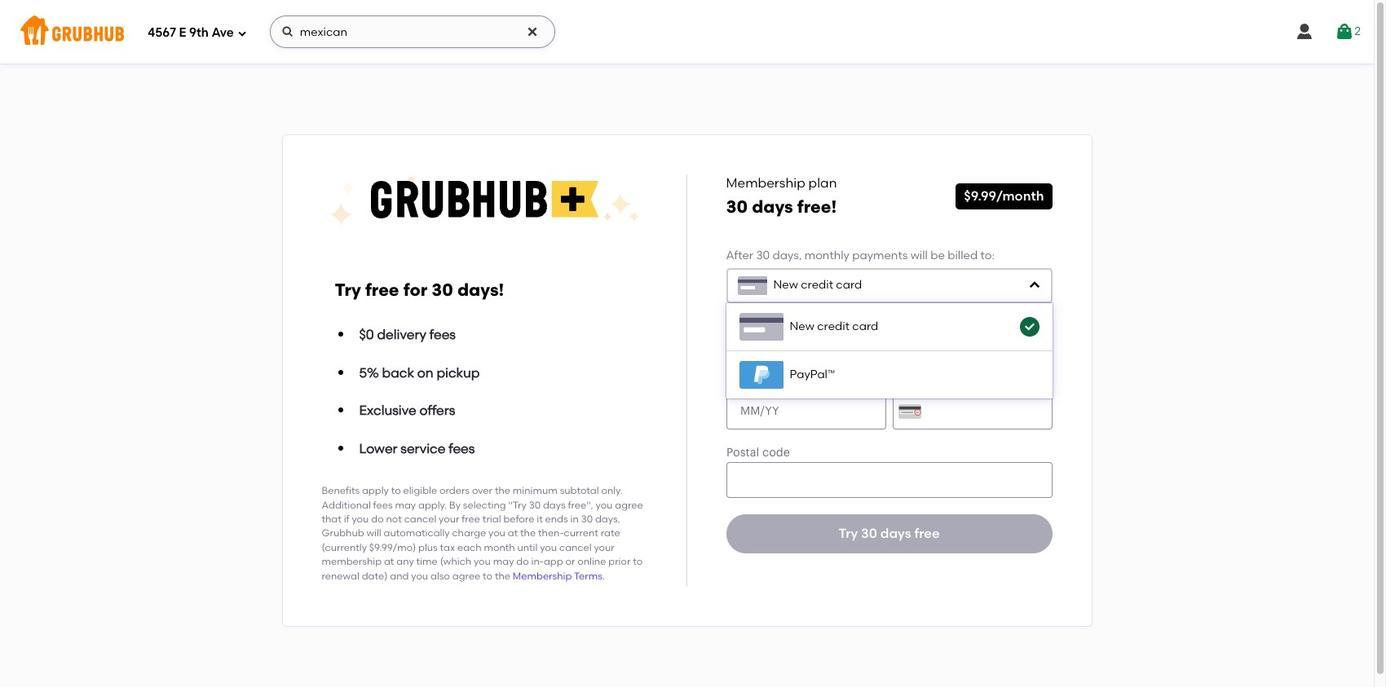 Task type: describe. For each thing, give the bounding box(es) containing it.
any
[[397, 556, 414, 568]]

additional
[[322, 500, 371, 511]]

0 vertical spatial at
[[508, 528, 518, 540]]

membership terms .
[[513, 571, 605, 582]]

that
[[322, 514, 342, 525]]

2 button
[[1335, 17, 1361, 46]]

eligible
[[403, 486, 437, 497]]

0 vertical spatial may
[[395, 500, 416, 511]]

you down each
[[474, 556, 491, 568]]

5% back on pickup
[[359, 365, 480, 381]]

days inside benefits apply to eligible orders over the minimum subtotal only. additional fees may apply. by selecting "try 30 days free", you agree that if you do not cancel your free trial before it ends in 30 days, grubhub will automatically charge you at the then-current rate (currently $9.99/mo) plus tax each month until you cancel your membership at any time (which you may do in-app or online prior to renewal date) and you also agree to the
[[543, 500, 566, 511]]

0 horizontal spatial cancel
[[404, 514, 437, 525]]

service
[[401, 441, 446, 457]]

5%
[[359, 365, 379, 381]]

offers
[[420, 403, 455, 419]]

tax
[[440, 542, 455, 554]]

.
[[603, 571, 605, 582]]

before
[[504, 514, 535, 525]]

0 horizontal spatial your
[[439, 514, 460, 525]]

try 30 days free button
[[726, 514, 1053, 554]]

then-
[[538, 528, 564, 540]]

billed
[[948, 249, 978, 263]]

"try
[[508, 500, 527, 511]]

1 horizontal spatial cancel
[[560, 542, 592, 554]]

fees for lower service fees
[[449, 441, 475, 457]]

free inside button
[[915, 526, 940, 541]]

paypal™
[[790, 368, 835, 382]]

$0
[[359, 327, 374, 343]]

1 horizontal spatial svg image
[[1295, 22, 1315, 42]]

1 vertical spatial credit
[[817, 320, 850, 334]]

each
[[458, 542, 482, 554]]

2
[[1355, 24, 1361, 38]]

you down time
[[411, 571, 428, 582]]

ends
[[545, 514, 568, 525]]

lower
[[359, 441, 398, 457]]

0 vertical spatial will
[[911, 249, 928, 263]]

1 horizontal spatial to
[[483, 571, 493, 582]]

1 horizontal spatial agree
[[615, 500, 643, 511]]

2 vertical spatial the
[[495, 571, 511, 582]]

e
[[179, 25, 186, 40]]

30 inside membership plan 30 days free!
[[726, 197, 748, 217]]

$9.99/mo)
[[369, 542, 416, 554]]

try free for 30 days!
[[335, 280, 504, 300]]

membership logo image
[[329, 175, 640, 227]]

try 30 days free
[[839, 526, 940, 541]]

benefits apply to eligible orders over the minimum subtotal only. additional fees may apply. by selecting "try 30 days free", you agree that if you do not cancel your free trial before it ends in 30 days, grubhub will automatically charge you at the then-current rate (currently $9.99/mo) plus tax each month until you cancel your membership at any time (which you may do in-app or online prior to renewal date) and you also agree to the
[[322, 486, 643, 582]]

you down then- on the left of page
[[540, 542, 557, 554]]

by
[[449, 500, 461, 511]]

0 vertical spatial credit
[[801, 278, 834, 292]]

monthly
[[805, 249, 850, 263]]

1 vertical spatial agree
[[452, 571, 481, 582]]

free inside benefits apply to eligible orders over the minimum subtotal only. additional fees may apply. by selecting "try 30 days free", you agree that if you do not cancel your free trial before it ends in 30 days, grubhub will automatically charge you at the then-current rate (currently $9.99/mo) plus tax each month until you cancel your membership at any time (which you may do in-app or online prior to renewal date) and you also agree to the
[[462, 514, 480, 525]]

time
[[416, 556, 438, 568]]

1 horizontal spatial do
[[517, 556, 529, 568]]

for
[[403, 280, 428, 300]]

it
[[537, 514, 543, 525]]

0 horizontal spatial free
[[365, 280, 399, 300]]

fees for $0 delivery fees
[[430, 327, 456, 343]]

days inside try 30 days free button
[[881, 526, 912, 541]]

0 vertical spatial card
[[836, 278, 862, 292]]

selecting
[[463, 500, 506, 511]]

30 inside button
[[861, 526, 878, 541]]

online
[[578, 556, 606, 568]]

try for try free for 30 days!
[[335, 280, 361, 300]]

in
[[571, 514, 579, 525]]

subtotal
[[560, 486, 599, 497]]

(which
[[440, 556, 472, 568]]

to:
[[981, 249, 995, 263]]

9th
[[189, 25, 209, 40]]

0 vertical spatial new credit card
[[774, 278, 862, 292]]

try for try 30 days free
[[839, 526, 858, 541]]

be
[[931, 249, 945, 263]]

app
[[544, 556, 563, 568]]

1 vertical spatial at
[[384, 556, 394, 568]]

exclusive
[[359, 403, 417, 419]]

4567 e 9th ave
[[148, 25, 234, 40]]

grubhub
[[322, 528, 364, 540]]

if
[[344, 514, 350, 525]]

0 vertical spatial new
[[774, 278, 798, 292]]

ave
[[212, 25, 234, 40]]

plan
[[809, 175, 837, 191]]

membership terms link
[[513, 571, 603, 582]]

membership for 30
[[726, 175, 806, 191]]

date)
[[362, 571, 388, 582]]

terms
[[574, 571, 603, 582]]

pickup
[[437, 365, 480, 381]]



Task type: vqa. For each thing, say whether or not it's contained in the screenshot.
agree
yes



Task type: locate. For each thing, give the bounding box(es) containing it.
not
[[386, 514, 402, 525]]

membership
[[726, 175, 806, 191], [513, 571, 572, 582]]

credit
[[801, 278, 834, 292], [817, 320, 850, 334]]

will
[[911, 249, 928, 263], [367, 528, 381, 540]]

do left in-
[[517, 556, 529, 568]]

new down the after 30 days, monthly payments will be billed to:
[[774, 278, 798, 292]]

month
[[484, 542, 515, 554]]

fees
[[430, 327, 456, 343], [449, 441, 475, 457], [373, 500, 393, 511]]

2 horizontal spatial to
[[633, 556, 643, 568]]

over
[[472, 486, 493, 497]]

1 vertical spatial your
[[594, 542, 615, 554]]

the up until
[[520, 528, 536, 540]]

also
[[431, 571, 450, 582]]

agree
[[615, 500, 643, 511], [452, 571, 481, 582]]

main navigation navigation
[[0, 0, 1374, 64]]

0 horizontal spatial days
[[543, 500, 566, 511]]

fees down the apply
[[373, 500, 393, 511]]

new credit card
[[774, 278, 862, 292], [790, 320, 879, 334]]

trial
[[483, 514, 501, 525]]

fees right service at the bottom left
[[449, 441, 475, 457]]

orders
[[440, 486, 470, 497]]

0 vertical spatial to
[[391, 486, 401, 497]]

prior
[[609, 556, 631, 568]]

(currently
[[322, 542, 367, 554]]

current
[[564, 528, 599, 540]]

2 horizontal spatial days
[[881, 526, 912, 541]]

until
[[517, 542, 538, 554]]

2 vertical spatial days
[[881, 526, 912, 541]]

charge
[[452, 528, 486, 540]]

svg image inside 2 button
[[1335, 22, 1355, 42]]

you right if
[[352, 514, 369, 525]]

new up 'paypal™' at the bottom of the page
[[790, 320, 815, 334]]

delivery
[[377, 327, 427, 343]]

1 vertical spatial card
[[853, 320, 879, 334]]

you up month
[[489, 528, 506, 540]]

agree down (which
[[452, 571, 481, 582]]

at down before
[[508, 528, 518, 540]]

1 vertical spatial days,
[[595, 514, 620, 525]]

1 vertical spatial membership
[[513, 571, 572, 582]]

agree down only.
[[615, 500, 643, 511]]

to down month
[[483, 571, 493, 582]]

will up $9.99/mo)
[[367, 528, 381, 540]]

try
[[335, 280, 361, 300], [839, 526, 858, 541]]

exclusive offers
[[359, 403, 455, 419]]

1 horizontal spatial your
[[594, 542, 615, 554]]

credit down monthly
[[801, 278, 834, 292]]

membership down in-
[[513, 571, 572, 582]]

the right over
[[495, 486, 511, 497]]

1 vertical spatial to
[[633, 556, 643, 568]]

0 vertical spatial agree
[[615, 500, 643, 511]]

days
[[752, 197, 793, 217], [543, 500, 566, 511], [881, 526, 912, 541]]

apply.
[[418, 500, 447, 511]]

1 vertical spatial fees
[[449, 441, 475, 457]]

in-
[[531, 556, 544, 568]]

0 vertical spatial days,
[[773, 249, 802, 263]]

0 horizontal spatial membership
[[513, 571, 572, 582]]

credit up 'paypal™' at the bottom of the page
[[817, 320, 850, 334]]

cancel up or
[[560, 542, 592, 554]]

benefits
[[322, 486, 360, 497]]

2 horizontal spatial svg image
[[1335, 22, 1355, 42]]

days inside membership plan 30 days free!
[[752, 197, 793, 217]]

free
[[365, 280, 399, 300], [462, 514, 480, 525], [915, 526, 940, 541]]

automatically
[[384, 528, 450, 540]]

on
[[417, 365, 434, 381]]

0 horizontal spatial to
[[391, 486, 401, 497]]

to
[[391, 486, 401, 497], [633, 556, 643, 568], [483, 571, 493, 582]]

4567
[[148, 25, 176, 40]]

1 horizontal spatial may
[[493, 556, 514, 568]]

after
[[726, 249, 754, 263]]

0 horizontal spatial agree
[[452, 571, 481, 582]]

or
[[566, 556, 575, 568]]

apply
[[362, 486, 389, 497]]

0 vertical spatial your
[[439, 514, 460, 525]]

1 vertical spatial try
[[839, 526, 858, 541]]

1 horizontal spatial membership
[[726, 175, 806, 191]]

$0 delivery fees
[[359, 327, 456, 343]]

30
[[726, 197, 748, 217], [756, 249, 770, 263], [432, 280, 453, 300], [529, 500, 541, 511], [581, 514, 593, 525], [861, 526, 878, 541]]

1 horizontal spatial days
[[752, 197, 793, 217]]

days!
[[458, 280, 504, 300]]

payments
[[853, 249, 908, 263]]

0 vertical spatial membership
[[726, 175, 806, 191]]

your down rate
[[594, 542, 615, 554]]

1 vertical spatial new
[[790, 320, 815, 334]]

the down month
[[495, 571, 511, 582]]

0 vertical spatial fees
[[430, 327, 456, 343]]

back
[[382, 365, 414, 381]]

0 horizontal spatial may
[[395, 500, 416, 511]]

1 vertical spatial may
[[493, 556, 514, 568]]

new credit card down monthly
[[774, 278, 862, 292]]

do
[[371, 514, 384, 525], [517, 556, 529, 568]]

0 vertical spatial try
[[335, 280, 361, 300]]

your down by
[[439, 514, 460, 525]]

1 horizontal spatial will
[[911, 249, 928, 263]]

1 horizontal spatial days,
[[773, 249, 802, 263]]

days, left monthly
[[773, 249, 802, 263]]

0 horizontal spatial svg image
[[1028, 279, 1041, 292]]

free!
[[798, 197, 837, 217]]

may down month
[[493, 556, 514, 568]]

cancel
[[404, 514, 437, 525], [560, 542, 592, 554]]

lower service fees
[[359, 441, 475, 457]]

membership plan 30 days free!
[[726, 175, 837, 217]]

to right the apply
[[391, 486, 401, 497]]

will inside benefits apply to eligible orders over the minimum subtotal only. additional fees may apply. by selecting "try 30 days free", you agree that if you do not cancel your free trial before it ends in 30 days, grubhub will automatically charge you at the then-current rate (currently $9.99/mo) plus tax each month until you cancel your membership at any time (which you may do in-app or online prior to renewal date) and you also agree to the
[[367, 528, 381, 540]]

cancel up automatically
[[404, 514, 437, 525]]

you
[[596, 500, 613, 511], [352, 514, 369, 525], [489, 528, 506, 540], [540, 542, 557, 554], [474, 556, 491, 568], [411, 571, 428, 582]]

new
[[774, 278, 798, 292], [790, 320, 815, 334]]

minimum
[[513, 486, 558, 497]]

0 horizontal spatial will
[[367, 528, 381, 540]]

and
[[390, 571, 409, 582]]

plus
[[418, 542, 438, 554]]

may
[[395, 500, 416, 511], [493, 556, 514, 568]]

renewal
[[322, 571, 360, 582]]

1 horizontal spatial free
[[462, 514, 480, 525]]

do left not
[[371, 514, 384, 525]]

may up not
[[395, 500, 416, 511]]

days, inside benefits apply to eligible orders over the minimum subtotal only. additional fees may apply. by selecting "try 30 days free", you agree that if you do not cancel your free trial before it ends in 30 days, grubhub will automatically charge you at the then-current rate (currently $9.99/mo) plus tax each month until you cancel your membership at any time (which you may do in-app or online prior to renewal date) and you also agree to the
[[595, 514, 620, 525]]

1 horizontal spatial try
[[839, 526, 858, 541]]

0 horizontal spatial do
[[371, 514, 384, 525]]

Search for food, convenience, alcohol... search field
[[270, 15, 555, 48]]

0 horizontal spatial at
[[384, 556, 394, 568]]

0 horizontal spatial days,
[[595, 514, 620, 525]]

rate
[[601, 528, 620, 540]]

2 vertical spatial fees
[[373, 500, 393, 511]]

after 30 days, monthly payments will be billed to:
[[726, 249, 995, 263]]

1 horizontal spatial at
[[508, 528, 518, 540]]

1 vertical spatial will
[[367, 528, 381, 540]]

1 vertical spatial do
[[517, 556, 529, 568]]

svg image
[[281, 25, 294, 38], [526, 25, 539, 38], [237, 28, 247, 38], [1023, 320, 1036, 333]]

fees inside benefits apply to eligible orders over the minimum subtotal only. additional fees may apply. by selecting "try 30 days free", you agree that if you do not cancel your free trial before it ends in 30 days, grubhub will automatically charge you at the then-current rate (currently $9.99/mo) plus tax each month until you cancel your membership at any time (which you may do in-app or online prior to renewal date) and you also agree to the
[[373, 500, 393, 511]]

at
[[508, 528, 518, 540], [384, 556, 394, 568]]

at down $9.99/mo)
[[384, 556, 394, 568]]

free",
[[568, 500, 594, 511]]

fees right delivery
[[430, 327, 456, 343]]

1 vertical spatial cancel
[[560, 542, 592, 554]]

0 horizontal spatial try
[[335, 280, 361, 300]]

to right prior
[[633, 556, 643, 568]]

1 vertical spatial the
[[520, 528, 536, 540]]

0 vertical spatial do
[[371, 514, 384, 525]]

2 vertical spatial to
[[483, 571, 493, 582]]

0 vertical spatial cancel
[[404, 514, 437, 525]]

svg image
[[1295, 22, 1315, 42], [1335, 22, 1355, 42], [1028, 279, 1041, 292]]

0 vertical spatial the
[[495, 486, 511, 497]]

new credit card up 'paypal™' at the bottom of the page
[[790, 320, 879, 334]]

membership inside membership plan 30 days free!
[[726, 175, 806, 191]]

will left be
[[911, 249, 928, 263]]

membership for .
[[513, 571, 572, 582]]

1 vertical spatial days
[[543, 500, 566, 511]]

you down only.
[[596, 500, 613, 511]]

try inside button
[[839, 526, 858, 541]]

only.
[[602, 486, 623, 497]]

membership
[[322, 556, 382, 568]]

1 vertical spatial new credit card
[[790, 320, 879, 334]]

2 horizontal spatial free
[[915, 526, 940, 541]]

days, up rate
[[595, 514, 620, 525]]

0 vertical spatial days
[[752, 197, 793, 217]]

membership up free!
[[726, 175, 806, 191]]

$9.99/month
[[964, 188, 1044, 204]]



